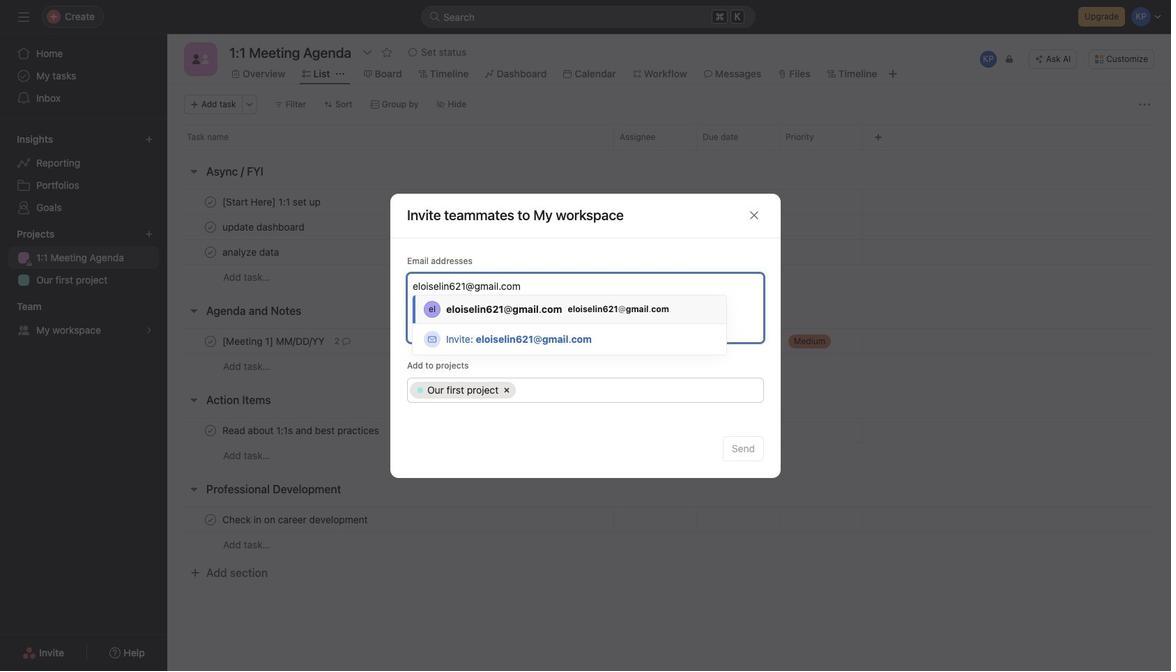 Task type: describe. For each thing, give the bounding box(es) containing it.
task name text field for mark complete icon within 'read about 1:1s and best practices' cell
[[220, 424, 383, 437]]

task name text field for mark complete icon in check in on career development 'cell'
[[220, 513, 372, 527]]

task name text field for mark complete image within [meeting 1] mm/dd/yy cell
[[220, 334, 329, 348]]

update dashboard cell
[[167, 214, 613, 240]]

mark complete image for [meeting 1] mm/dd/yy cell
[[202, 333, 219, 350]]

task name text field for mark complete image within analyze data cell
[[220, 245, 283, 259]]

global element
[[0, 34, 167, 118]]

collapse task list for this group image for header agenda and notes tree grid
[[188, 305, 199, 317]]

mark complete checkbox for task name text field within analyze data cell
[[202, 244, 219, 260]]

people image
[[192, 51, 209, 68]]

mark complete checkbox for update dashboard cell
[[202, 219, 219, 235]]

cell inside the header async / fyi tree grid
[[696, 239, 780, 265]]

task name text field for mark complete image inside the update dashboard cell
[[220, 220, 309, 234]]

mark complete image for header action items tree grid's collapse task list for this group icon
[[202, 422, 219, 439]]

mark complete image for [start here] 1:1 set up cell
[[202, 193, 219, 210]]

close this dialog image
[[749, 210, 760, 221]]

teams element
[[0, 294, 167, 344]]

analyze data cell
[[167, 239, 613, 265]]

2 comments image
[[342, 337, 351, 345]]

mark complete checkbox for task name text box within the [meeting 1] mm/dd/yy cell
[[202, 333, 219, 350]]

check in on career development cell
[[167, 507, 613, 533]]



Task type: vqa. For each thing, say whether or not it's contained in the screenshot.
Task name text box within the 'check in on career development' cell
yes



Task type: locate. For each thing, give the bounding box(es) containing it.
mark complete checkbox inside check in on career development 'cell'
[[202, 511, 219, 528]]

[start here] 1:1 set up cell
[[167, 189, 613, 215]]

mark complete checkbox inside [meeting 1] mm/dd/yy cell
[[202, 333, 219, 350]]

mark complete checkbox for check in on career development 'cell'
[[202, 511, 219, 528]]

0 vertical spatial task name text field
[[220, 195, 325, 209]]

insights element
[[0, 127, 167, 222]]

mark complete checkbox inside analyze data cell
[[202, 244, 219, 260]]

mark complete image inside [meeting 1] mm/dd/yy cell
[[202, 333, 219, 350]]

task name text field inside [start here] 1:1 set up cell
[[220, 195, 325, 209]]

None text field
[[226, 40, 355, 65]]

2 mark complete image from the top
[[202, 511, 219, 528]]

3 collapse task list for this group image from the top
[[188, 395, 199, 406]]

collapse task list for this group image
[[188, 166, 199, 177], [188, 305, 199, 317], [188, 395, 199, 406], [188, 484, 199, 495]]

mark complete checkbox for [start here] 1:1 set up cell
[[202, 193, 219, 210]]

task name text field inside 'read about 1:1s and best practices' cell
[[220, 424, 383, 437]]

mark complete image inside 'read about 1:1s and best practices' cell
[[202, 422, 219, 439]]

[meeting 1] mm/dd/yy cell
[[167, 328, 613, 354]]

collapse task list for this group image for header action items tree grid
[[188, 395, 199, 406]]

1 task name text field from the top
[[220, 195, 325, 209]]

mark complete checkbox for 'read about 1:1s and best practices' cell
[[202, 422, 219, 439]]

collapse task list for this group image for the header async / fyi tree grid
[[188, 166, 199, 177]]

mark complete image inside update dashboard cell
[[202, 219, 219, 235]]

0 vertical spatial mark complete checkbox
[[202, 244, 219, 260]]

mark complete checkbox inside 'read about 1:1s and best practices' cell
[[202, 422, 219, 439]]

mark complete image inside analyze data cell
[[202, 244, 219, 260]]

mark complete image
[[202, 422, 219, 439], [202, 511, 219, 528]]

1 vertical spatial mark complete image
[[202, 511, 219, 528]]

3 task name text field from the top
[[220, 245, 283, 259]]

hide sidebar image
[[18, 11, 29, 22]]

mark complete image for header professional development tree grid collapse task list for this group icon
[[202, 511, 219, 528]]

prominent image
[[429, 11, 441, 22]]

2 mark complete checkbox from the top
[[202, 333, 219, 350]]

mark complete image inside check in on career development 'cell'
[[202, 511, 219, 528]]

4 collapse task list for this group image from the top
[[188, 484, 199, 495]]

task name text field inside [meeting 1] mm/dd/yy cell
[[220, 334, 329, 348]]

Mark complete checkbox
[[202, 244, 219, 260], [202, 333, 219, 350]]

1 vertical spatial task name text field
[[220, 220, 309, 234]]

2 vertical spatial task name text field
[[220, 513, 372, 527]]

1 mark complete image from the top
[[202, 422, 219, 439]]

0 vertical spatial mark complete image
[[202, 422, 219, 439]]

1 mark complete checkbox from the top
[[202, 193, 219, 210]]

4 mark complete image from the top
[[202, 333, 219, 350]]

mark complete checkbox inside update dashboard cell
[[202, 219, 219, 235]]

read about 1:1s and best practices cell
[[167, 418, 613, 443]]

1 mark complete checkbox from the top
[[202, 244, 219, 260]]

add to starred image
[[381, 47, 393, 58]]

mark complete image
[[202, 193, 219, 210], [202, 219, 219, 235], [202, 244, 219, 260], [202, 333, 219, 350]]

1 collapse task list for this group image from the top
[[188, 166, 199, 177]]

3 mark complete image from the top
[[202, 244, 219, 260]]

task name text field inside update dashboard cell
[[220, 220, 309, 234]]

2 vertical spatial task name text field
[[220, 245, 283, 259]]

mark complete image for update dashboard cell
[[202, 219, 219, 235]]

4 mark complete checkbox from the top
[[202, 511, 219, 528]]

2 mark complete image from the top
[[202, 219, 219, 235]]

task name text field for mark complete image inside [start here] 1:1 set up cell
[[220, 195, 325, 209]]

1 task name text field from the top
[[220, 334, 329, 348]]

2 task name text field from the top
[[220, 424, 383, 437]]

header async / fyi tree grid
[[167, 189, 1171, 290]]

header professional development tree grid
[[167, 507, 1171, 558]]

dialog
[[390, 193, 781, 478]]

header agenda and notes tree grid
[[167, 328, 1171, 379]]

2 collapse task list for this group image from the top
[[188, 305, 199, 317]]

3 task name text field from the top
[[220, 513, 372, 527]]

Mark complete checkbox
[[202, 193, 219, 210], [202, 219, 219, 235], [202, 422, 219, 439], [202, 511, 219, 528]]

task name text field inside check in on career development 'cell'
[[220, 513, 372, 527]]

0 vertical spatial task name text field
[[220, 334, 329, 348]]

list box
[[413, 296, 726, 355]]

Enter one or more email addresses text field
[[413, 277, 756, 294]]

Task name text field
[[220, 334, 329, 348], [220, 424, 383, 437], [220, 513, 372, 527]]

mark complete checkbox inside [start here] 1:1 set up cell
[[202, 193, 219, 210]]

Task name text field
[[220, 195, 325, 209], [220, 220, 309, 234], [220, 245, 283, 259]]

header action items tree grid
[[167, 418, 1171, 468]]

mark complete image inside [start here] 1:1 set up cell
[[202, 193, 219, 210]]

1 vertical spatial mark complete checkbox
[[202, 333, 219, 350]]

mark complete image for analyze data cell
[[202, 244, 219, 260]]

2 task name text field from the top
[[220, 220, 309, 234]]

1 vertical spatial task name text field
[[220, 424, 383, 437]]

2 mark complete checkbox from the top
[[202, 219, 219, 235]]

projects element
[[0, 222, 167, 294]]

3 mark complete checkbox from the top
[[202, 422, 219, 439]]

collapse task list for this group image for header professional development tree grid
[[188, 484, 199, 495]]

cell
[[696, 239, 780, 265], [410, 382, 516, 398], [518, 382, 759, 398]]

task name text field inside analyze data cell
[[220, 245, 283, 259]]

1 mark complete image from the top
[[202, 193, 219, 210]]

row
[[167, 124, 1171, 150], [184, 149, 1154, 151], [167, 189, 1171, 215], [167, 214, 1171, 240], [167, 239, 1171, 265], [167, 264, 1171, 290], [167, 328, 1171, 354], [167, 353, 1171, 379], [408, 378, 763, 402], [167, 418, 1171, 443], [167, 443, 1171, 468], [167, 507, 1171, 533], [167, 532, 1171, 558]]



